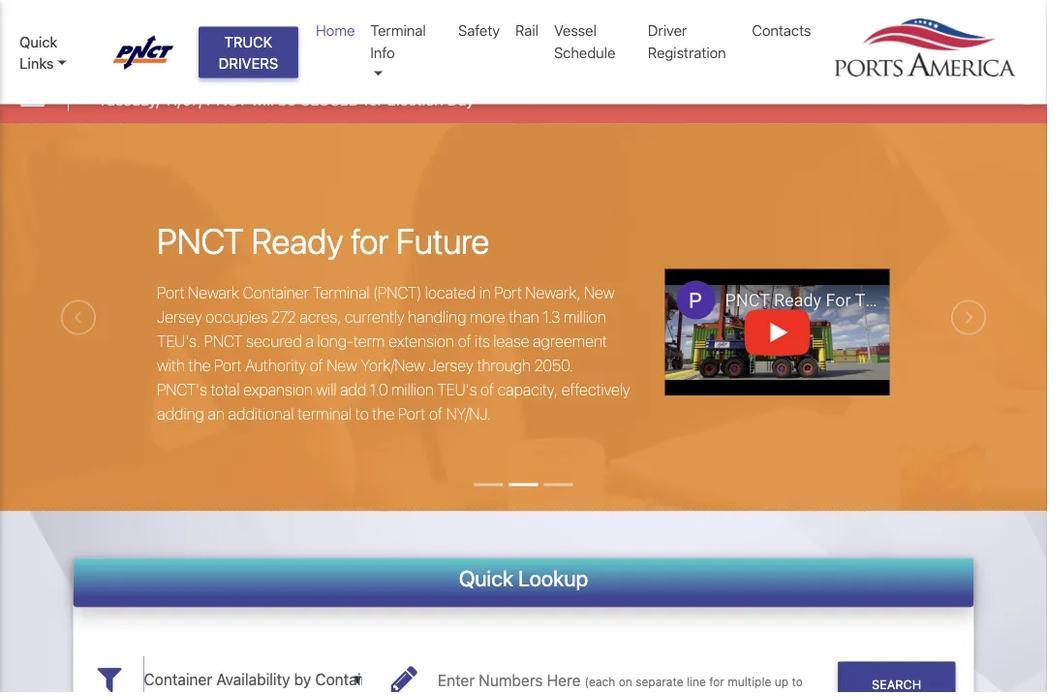 Task type: locate. For each thing, give the bounding box(es) containing it.
0 vertical spatial the
[[189, 356, 211, 375]]

million down york/new
[[392, 381, 434, 399]]

will up "terminal"
[[317, 381, 337, 399]]

rail link
[[508, 12, 547, 49]]

0 vertical spatial for
[[364, 90, 383, 109]]

1 vertical spatial the
[[373, 405, 395, 423]]

line
[[687, 675, 707, 688]]

separate
[[636, 675, 684, 688]]

teu's
[[438, 381, 477, 399]]

adding
[[157, 405, 204, 423]]

0 horizontal spatial terminal
[[313, 284, 370, 302]]

1 vertical spatial terminal
[[313, 284, 370, 302]]

long-
[[317, 332, 354, 351]]

1 vertical spatial quick
[[459, 566, 514, 591]]

jersey up teu's.
[[157, 308, 202, 326]]

1 horizontal spatial million
[[564, 308, 607, 326]]

of down teu's
[[429, 405, 443, 423]]

1 vertical spatial to
[[792, 675, 803, 688]]

1 horizontal spatial the
[[373, 405, 395, 423]]

day
[[448, 90, 475, 109]]

jersey
[[157, 308, 202, 326], [429, 356, 474, 375]]

ny/nj.
[[446, 405, 491, 423]]

quick left lookup
[[459, 566, 514, 591]]

for
[[364, 90, 383, 109], [351, 219, 389, 261], [710, 675, 725, 688]]

1 horizontal spatial terminal
[[371, 22, 426, 39]]

driver registration
[[648, 22, 727, 61]]

terminal info link
[[363, 12, 451, 93]]

0 horizontal spatial quick
[[19, 33, 58, 50]]

0 vertical spatial to
[[356, 405, 369, 423]]

occupies
[[206, 308, 268, 326]]

for inside (each on separate line for multiple up to
[[710, 675, 725, 688]]

quick up links
[[19, 33, 58, 50]]

currently
[[345, 308, 405, 326]]

terminal up the acres,
[[313, 284, 370, 302]]

2 vertical spatial for
[[710, 675, 725, 688]]

None text field
[[144, 656, 362, 693]]

for inside tuesday, 11/07, pnct will be closed for election day link
[[364, 90, 383, 109]]

teu's.
[[157, 332, 201, 351]]

pnct down occupies
[[204, 332, 243, 351]]

1 vertical spatial jersey
[[429, 356, 474, 375]]

the down 1.0
[[373, 405, 395, 423]]

search button
[[838, 662, 956, 693]]

terminal inside port newark container terminal (pnct) located in port newark, new jersey occupies 272 acres, currently handling more than 1.3 million teu's.                                 pnct secured a long-term extension of its lease agreement with the port authority of new york/new jersey through 2050. pnct's total expansion will add 1.0 million teu's of capacity,                                 effectively adding an additional terminal to the port of ny/nj.
[[313, 284, 370, 302]]

1 vertical spatial million
[[392, 381, 434, 399]]

million up 'agreement'
[[564, 308, 607, 326]]

will left be
[[251, 90, 274, 109]]

port
[[157, 284, 185, 302], [495, 284, 522, 302], [214, 356, 242, 375], [398, 405, 426, 423]]

1 vertical spatial will
[[317, 381, 337, 399]]

total
[[211, 381, 240, 399]]

0 vertical spatial new
[[585, 284, 615, 302]]

schedule
[[555, 44, 616, 61]]

0 vertical spatial jersey
[[157, 308, 202, 326]]

agreement
[[533, 332, 608, 351]]

close image
[[1019, 86, 1038, 105]]

quick links
[[19, 33, 58, 71]]

drivers
[[219, 55, 278, 71]]

0 vertical spatial million
[[564, 308, 607, 326]]

1.3
[[543, 308, 561, 326]]

extension
[[389, 332, 455, 351]]

0 vertical spatial will
[[251, 90, 274, 109]]

1 horizontal spatial to
[[792, 675, 803, 688]]

pnct ready for future
[[157, 219, 490, 261]]

will
[[251, 90, 274, 109], [317, 381, 337, 399]]

quick for quick lookup
[[459, 566, 514, 591]]

tuesday,
[[98, 90, 160, 109]]

to down add
[[356, 405, 369, 423]]

port up 'total'
[[214, 356, 242, 375]]

pnct's
[[157, 381, 207, 399]]

pnct down drivers
[[207, 90, 247, 109]]

of
[[458, 332, 472, 351], [310, 356, 323, 375], [481, 381, 494, 399], [429, 405, 443, 423]]

2050.
[[535, 356, 574, 375]]

to
[[356, 405, 369, 423], [792, 675, 803, 688]]

quick links link
[[19, 30, 95, 74]]

jersey up teu's
[[429, 356, 474, 375]]

new down long-
[[327, 356, 358, 375]]

contacts link
[[745, 12, 820, 49]]

1 horizontal spatial new
[[585, 284, 615, 302]]

(each
[[585, 675, 616, 688]]

quick
[[19, 33, 58, 50], [459, 566, 514, 591]]

for up (pnct)
[[351, 219, 389, 261]]

0 horizontal spatial will
[[251, 90, 274, 109]]

None text field
[[438, 656, 818, 693]]

new
[[585, 284, 615, 302], [327, 356, 358, 375]]

pnct up 'newark'
[[157, 219, 244, 261]]

0 horizontal spatial to
[[356, 405, 369, 423]]

expansion
[[243, 381, 313, 399]]

▼
[[353, 673, 362, 687]]

terminal up the info
[[371, 22, 426, 39]]

million
[[564, 308, 607, 326], [392, 381, 434, 399]]

of down a
[[310, 356, 323, 375]]

2 vertical spatial pnct
[[204, 332, 243, 351]]

1 horizontal spatial quick
[[459, 566, 514, 591]]

add
[[340, 381, 367, 399]]

pnct
[[207, 90, 247, 109], [157, 219, 244, 261], [204, 332, 243, 351]]

the right "with"
[[189, 356, 211, 375]]

be
[[278, 90, 296, 109]]

port left 'newark'
[[157, 284, 185, 302]]

pnct ready for future image
[[0, 124, 1048, 620]]

lease
[[494, 332, 530, 351]]

1 horizontal spatial jersey
[[429, 356, 474, 375]]

1 horizontal spatial will
[[317, 381, 337, 399]]

for right line at right
[[710, 675, 725, 688]]

1 vertical spatial new
[[327, 356, 358, 375]]

new right newark,
[[585, 284, 615, 302]]

vessel schedule
[[555, 22, 616, 61]]

terminal info
[[371, 22, 426, 61]]

0 vertical spatial pnct
[[207, 90, 247, 109]]

terminal
[[371, 22, 426, 39], [313, 284, 370, 302]]

for left election
[[364, 90, 383, 109]]

multiple
[[728, 675, 772, 688]]

to right up
[[792, 675, 803, 688]]

safety link
[[451, 12, 508, 49]]

to inside (each on separate line for multiple up to
[[792, 675, 803, 688]]

0 horizontal spatial the
[[189, 356, 211, 375]]

the
[[189, 356, 211, 375], [373, 405, 395, 423]]

port down york/new
[[398, 405, 426, 423]]

contacts
[[753, 22, 812, 39]]

0 vertical spatial quick
[[19, 33, 58, 50]]

lookup
[[519, 566, 589, 591]]

authority
[[245, 356, 306, 375]]

0 horizontal spatial jersey
[[157, 308, 202, 326]]



Task type: describe. For each thing, give the bounding box(es) containing it.
an
[[208, 405, 225, 423]]

its
[[475, 332, 490, 351]]

(each on separate line for multiple up to
[[438, 675, 803, 693]]

with
[[157, 356, 185, 375]]

newark,
[[526, 284, 581, 302]]

enter
[[438, 671, 475, 689]]

acres,
[[300, 308, 341, 326]]

rail
[[516, 22, 539, 39]]

1 vertical spatial for
[[351, 219, 389, 261]]

port newark container terminal (pnct) located in port newark, new jersey occupies 272 acres, currently handling more than 1.3 million teu's.                                 pnct secured a long-term extension of its lease agreement with the port authority of new york/new jersey through 2050. pnct's total expansion will add 1.0 million teu's of capacity,                                 effectively adding an additional terminal to the port of ny/nj.
[[157, 284, 631, 423]]

0 horizontal spatial new
[[327, 356, 358, 375]]

effectively
[[562, 381, 631, 399]]

on
[[619, 675, 633, 688]]

through
[[477, 356, 531, 375]]

1 vertical spatial pnct
[[157, 219, 244, 261]]

quick for quick links
[[19, 33, 58, 50]]

truck drivers
[[219, 33, 278, 71]]

of down through
[[481, 381, 494, 399]]

quick lookup
[[459, 566, 589, 591]]

0 vertical spatial terminal
[[371, 22, 426, 39]]

up
[[775, 675, 789, 688]]

additional
[[228, 405, 294, 423]]

1.0
[[370, 381, 388, 399]]

0 horizontal spatial million
[[392, 381, 434, 399]]

terminal
[[298, 405, 352, 423]]

in
[[480, 284, 491, 302]]

more
[[470, 308, 506, 326]]

election
[[387, 90, 444, 109]]

ready
[[252, 219, 344, 261]]

secured
[[246, 332, 302, 351]]

enter numbers here
[[438, 671, 585, 689]]

vessel schedule link
[[547, 12, 641, 71]]

newark
[[188, 284, 240, 302]]

pnct inside port newark container terminal (pnct) located in port newark, new jersey occupies 272 acres, currently handling more than 1.3 million teu's.                                 pnct secured a long-term extension of its lease agreement with the port authority of new york/new jersey through 2050. pnct's total expansion will add 1.0 million teu's of capacity,                                 effectively adding an additional terminal to the port of ny/nj.
[[204, 332, 243, 351]]

york/new
[[361, 356, 425, 375]]

registration
[[648, 44, 727, 61]]

term
[[354, 332, 385, 351]]

driver
[[648, 22, 688, 39]]

than
[[509, 308, 540, 326]]

here
[[547, 671, 581, 689]]

search
[[873, 677, 922, 691]]

future
[[397, 219, 490, 261]]

numbers
[[479, 671, 543, 689]]

container
[[243, 284, 309, 302]]

tuesday, 11/07, pnct will be closed for election day alert
[[0, 71, 1048, 124]]

tuesday, 11/07, pnct will be closed for election day link
[[98, 88, 475, 111]]

truck
[[224, 33, 273, 50]]

to inside port newark container terminal (pnct) located in port newark, new jersey occupies 272 acres, currently handling more than 1.3 million teu's.                                 pnct secured a long-term extension of its lease agreement with the port authority of new york/new jersey through 2050. pnct's total expansion will add 1.0 million teu's of capacity,                                 effectively adding an additional terminal to the port of ny/nj.
[[356, 405, 369, 423]]

closed
[[300, 90, 360, 109]]

capacity,
[[498, 381, 558, 399]]

links
[[19, 55, 54, 71]]

vessel
[[555, 22, 597, 39]]

driver registration link
[[641, 12, 745, 71]]

(pnct)
[[373, 284, 422, 302]]

port right in
[[495, 284, 522, 302]]

of left its
[[458, 332, 472, 351]]

home
[[316, 22, 355, 39]]

truck drivers link
[[199, 26, 299, 78]]

pnct inside alert
[[207, 90, 247, 109]]

located
[[425, 284, 476, 302]]

info
[[371, 44, 395, 61]]

will inside alert
[[251, 90, 274, 109]]

safety
[[459, 22, 500, 39]]

11/07,
[[164, 90, 203, 109]]

tuesday, 11/07, pnct will be closed for election day
[[98, 90, 475, 109]]

will inside port newark container terminal (pnct) located in port newark, new jersey occupies 272 acres, currently handling more than 1.3 million teu's.                                 pnct secured a long-term extension of its lease agreement with the port authority of new york/new jersey through 2050. pnct's total expansion will add 1.0 million teu's of capacity,                                 effectively adding an additional terminal to the port of ny/nj.
[[317, 381, 337, 399]]

home link
[[308, 12, 363, 49]]

a
[[306, 332, 314, 351]]

handling
[[408, 308, 467, 326]]

272
[[271, 308, 296, 326]]



Task type: vqa. For each thing, say whether or not it's contained in the screenshot.
"Date:" for 1-
no



